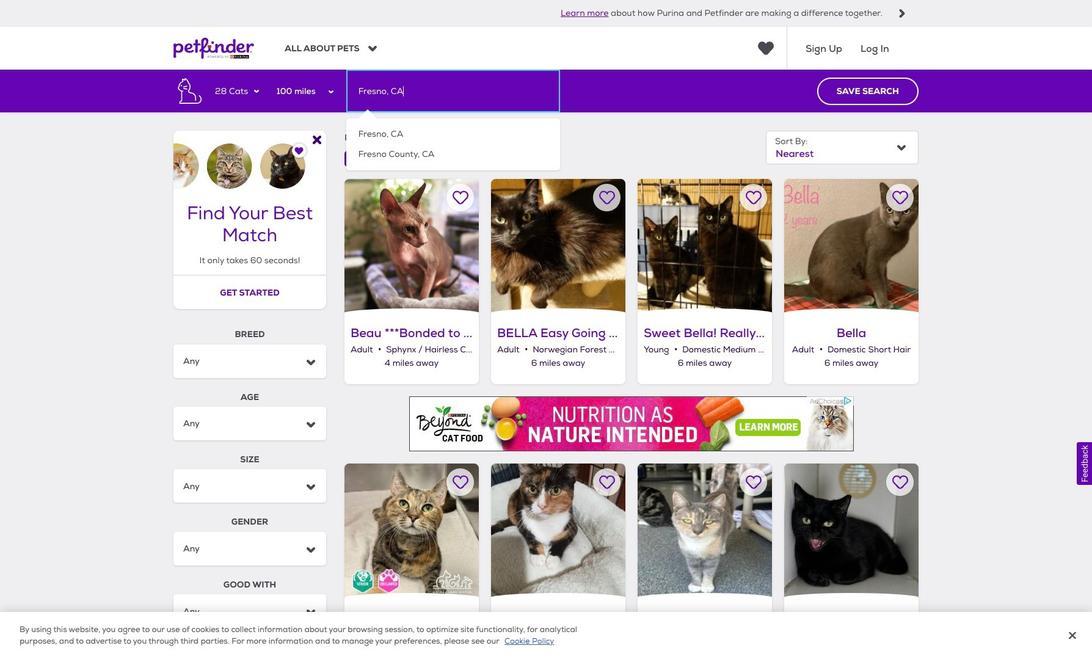 Task type: describe. For each thing, give the bounding box(es) containing it.
Enter City, State or ZIP text field
[[346, 70, 560, 113]]

isabella, adoptable cat, adult female domestic short hair, 11 miles away. image
[[638, 463, 772, 598]]

bella swan, adoptable cat, young female domestic short hair, 11 miles away. image
[[784, 463, 919, 598]]

2 option from the top
[[355, 145, 551, 164]]

sweet bella! really nice! look at her kittens!, adoptable cat, young female domestic medium hair & domestic short hair mix, 6 miles away. image
[[638, 179, 772, 313]]

privacy alert dialog
[[0, 612, 1092, 662]]

marabella, adoptable cat, senior female domestic short hair, 9 miles away. image
[[344, 463, 479, 598]]

queen isabella, adoptable cat, adult female snowshoe & tortoiseshell mix, 10 miles away. image
[[491, 463, 625, 598]]

petfinder home image
[[173, 27, 254, 70]]



Task type: vqa. For each thing, say whether or not it's contained in the screenshot.
Pearl, adoptable Cat, Kitten Female American Shorthair, 75 miles away. IMAGE on the bottom of page
no



Task type: locate. For each thing, give the bounding box(es) containing it.
bella easy going & calm, adoptable cat, adult female norwegian forest cat & domestic long hair mix, 6 miles away. image
[[491, 179, 625, 313]]

beau ***bonded to bella***, adoptable cat, adult male sphynx / hairless cat, 4 miles away. image
[[344, 179, 479, 313]]

option
[[355, 125, 551, 145], [355, 145, 551, 164]]

bella, adoptable cat, adult female domestic short hair, 6 miles away. image
[[784, 179, 919, 313]]

advertisement element
[[409, 396, 854, 451]]

1 option from the top
[[355, 125, 551, 145]]

list box
[[355, 125, 551, 164]]

main content
[[0, 70, 1092, 662]]

potential cat matches image
[[173, 131, 326, 189]]



